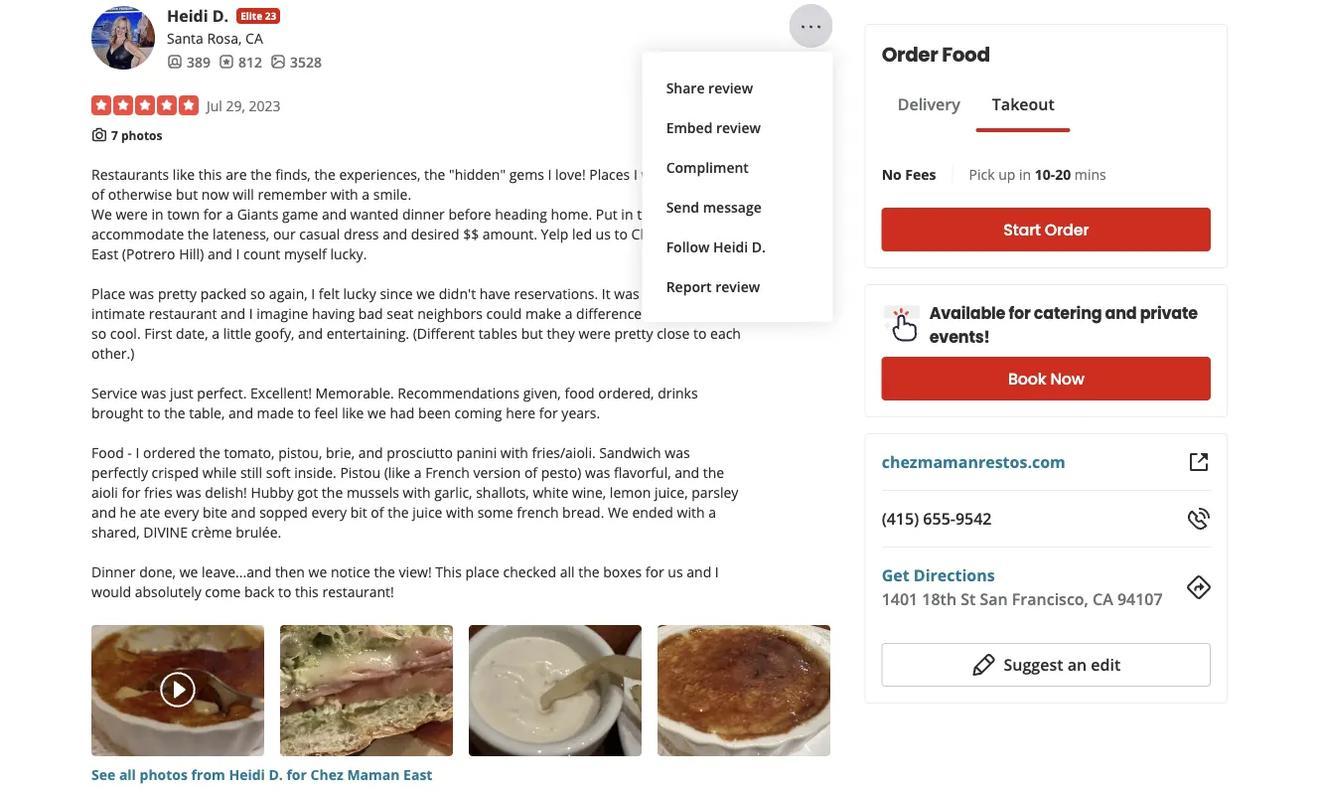 Task type: locate. For each thing, give the bounding box(es) containing it.
tab list
[[882, 92, 1071, 132]]

we inside food - i ordered the tomato, pistou, brie, and prosciutto panini with fries/aioli. sandwich was perfectly crisped while still soft inside.  pistou (like a french version of pesto) was flavorful, and the aioli for fries was delish!   hubby got the mussels with garlic, shallots, white wine, lemon juice, parsley and he ate every bite and sopped every bit of the juice with some french bread.   we ended with a shared, divine crème brulée.
[[608, 503, 629, 522]]

0 vertical spatial all
[[560, 563, 575, 582]]

like up town
[[173, 165, 195, 184]]

fries
[[144, 483, 173, 502]]

fees
[[906, 164, 937, 183]]

to down then
[[278, 583, 292, 601]]

1 horizontal spatial food
[[942, 41, 990, 69]]

we down 'lemon'
[[608, 503, 629, 522]]

0 horizontal spatial food
[[91, 443, 124, 462]]

we right since
[[417, 284, 435, 303]]

1 vertical spatial us
[[668, 563, 683, 582]]

1 horizontal spatial every
[[312, 503, 347, 522]]

1 horizontal spatial maman
[[667, 225, 716, 244]]

heidi up santa
[[167, 5, 208, 27]]

0 vertical spatial pretty
[[158, 284, 197, 303]]

with down garlic,
[[446, 503, 474, 522]]

ate
[[140, 503, 160, 522]]

heidi d.
[[167, 5, 229, 27]]

we right then
[[309, 563, 327, 582]]

follow heidi d.
[[666, 237, 766, 256]]

10-
[[1035, 164, 1056, 183]]

were inside restaurants like this are the finds, the experiences, the "hidden" gems i love!   places i wouldn't know of otherwise but now will remember with a smile. we were in town for a giants game and wanted dinner before heading home.  put in the filters to accommodate the lateness, our casual dress and desired $$ amount.  yelp led us to chez maman east (potrero hill) and i count myself lucky.
[[116, 205, 148, 224]]

little
[[223, 324, 251, 343]]

get
[[882, 564, 910, 586]]

0 horizontal spatial order
[[882, 41, 938, 69]]

and down having
[[298, 324, 323, 343]]

0 vertical spatial but
[[176, 185, 198, 204]]

for left catering
[[1009, 302, 1031, 324]]

but down make
[[521, 324, 543, 343]]

us right boxes
[[668, 563, 683, 582]]

0 vertical spatial east
[[91, 245, 118, 264]]

the up hill)
[[188, 225, 209, 244]]

the down just
[[164, 404, 185, 423]]

was left just
[[141, 384, 166, 403]]

to right send
[[702, 205, 716, 224]]

coming
[[455, 404, 502, 423]]

neighbors
[[418, 304, 483, 323]]

pretty up restaurant
[[158, 284, 197, 303]]

menu
[[643, 52, 833, 322]]

ca left 94107
[[1093, 588, 1114, 610]]

review down share review button
[[716, 118, 761, 137]]

lateness,
[[213, 225, 270, 244]]

were up each
[[704, 304, 736, 323]]

0 vertical spatial chez
[[632, 225, 663, 244]]

1 vertical spatial like
[[342, 404, 364, 423]]

order right start
[[1045, 219, 1090, 241]]

1 vertical spatial pretty
[[615, 324, 653, 343]]

so left again,
[[250, 284, 266, 303]]

and inside available for catering and private events!
[[1106, 302, 1137, 324]]

brought
[[91, 404, 144, 423]]

1 horizontal spatial but
[[521, 324, 543, 343]]

packed
[[200, 284, 247, 303]]

1 vertical spatial east
[[404, 765, 433, 784]]

we left had
[[368, 404, 386, 423]]

1 horizontal spatial were
[[579, 324, 611, 343]]

1 vertical spatial d.
[[752, 237, 766, 256]]

we up absolutely
[[180, 563, 198, 582]]

5 star rating image
[[91, 96, 199, 116]]

food
[[942, 41, 990, 69], [91, 443, 124, 462]]

in right the 'put'
[[621, 205, 634, 224]]

24 external link v2 image
[[1188, 450, 1211, 474]]

1 vertical spatial order
[[1045, 219, 1090, 241]]

with up juice at the bottom left
[[403, 483, 431, 502]]

with inside restaurants like this are the finds, the experiences, the "hidden" gems i love!   places i wouldn't know of otherwise but now will remember with a smile. we were in town for a giants game and wanted dinner before heading home.  put in the filters to accommodate the lateness, our casual dress and desired $$ amount.  yelp led us to chez maman east (potrero hill) and i count myself lucky.
[[331, 185, 358, 204]]

1 horizontal spatial d.
[[269, 765, 283, 784]]

for
[[203, 205, 222, 224], [1009, 302, 1031, 324], [539, 404, 558, 423], [122, 483, 141, 502], [646, 563, 665, 582], [287, 765, 307, 784]]

events!
[[930, 325, 990, 348]]

1 horizontal spatial heidi
[[229, 765, 265, 784]]

for down given,
[[539, 404, 558, 423]]

since
[[380, 284, 413, 303]]

1 horizontal spatial we
[[608, 503, 629, 522]]

1 vertical spatial so
[[91, 324, 106, 343]]

sopped
[[260, 503, 308, 522]]

see all photos from heidi d. for chez maman east
[[91, 765, 433, 784]]

2023
[[249, 96, 281, 115]]

in left town
[[151, 205, 164, 224]]

1 horizontal spatial chez
[[632, 225, 663, 244]]

1 horizontal spatial order
[[1045, 219, 1090, 241]]

0 horizontal spatial of
[[91, 185, 105, 204]]

2 horizontal spatial heidi
[[714, 237, 748, 256]]

0 vertical spatial were
[[116, 205, 148, 224]]

start
[[1004, 219, 1041, 241]]

but down "close-"
[[646, 304, 668, 323]]

0 horizontal spatial in
[[151, 205, 164, 224]]

i left 'love!'
[[548, 165, 552, 184]]

the up while
[[199, 443, 220, 462]]

to inside dinner done, we leave...and then we notice the view!  this place checked all the boxes for us and i would absolutely come back to this restaurant!
[[278, 583, 292, 601]]

1 horizontal spatial so
[[250, 284, 266, 303]]

food up the delivery
[[942, 41, 990, 69]]

send message
[[666, 198, 762, 216]]

checked
[[503, 563, 557, 582]]

bit
[[350, 503, 367, 522]]

elite
[[241, 9, 262, 23]]

divine
[[143, 523, 188, 542]]

all right the see
[[119, 765, 136, 784]]

0 vertical spatial us
[[596, 225, 611, 244]]

0 horizontal spatial heidi
[[167, 5, 208, 27]]

for right boxes
[[646, 563, 665, 582]]

the right finds,
[[314, 165, 336, 184]]

photos right 7
[[121, 127, 162, 144]]

i down "parsley"
[[715, 563, 719, 582]]

heidi d. link
[[167, 5, 229, 27]]

2 vertical spatial of
[[371, 503, 384, 522]]

we inside "place was pretty packed so again, i felt lucky since we didn't have reservations. it was a close-knit, intimate restaurant and i imagine having bad seat neighbors could make a difference but ours were so cool.  first date, a little goofy, and entertaining.   (different tables but they were pretty close to each other.)"
[[417, 284, 435, 303]]

pretty down difference at the top of page
[[615, 324, 653, 343]]

perfect.
[[197, 384, 247, 403]]

friends element
[[167, 52, 211, 72]]

send
[[666, 198, 700, 216]]

no
[[882, 164, 902, 183]]

again,
[[269, 284, 308, 303]]

chez inside restaurants like this are the finds, the experiences, the "hidden" gems i love!   places i wouldn't know of otherwise but now will remember with a smile. we were in town for a giants game and wanted dinner before heading home.  put in the filters to accommodate the lateness, our casual dress and desired $$ amount.  yelp led us to chez maman east (potrero hill) and i count myself lucky.
[[632, 225, 663, 244]]

0 horizontal spatial ca
[[246, 29, 263, 47]]

we inside service was just perfect. excellent! memorable.  recommendations given, food ordered, drinks brought to the table, and made to feel like we had been coming here for years.
[[368, 404, 386, 423]]

0 horizontal spatial like
[[173, 165, 195, 184]]

1 vertical spatial heidi
[[714, 237, 748, 256]]

like inside restaurants like this are the finds, the experiences, the "hidden" gems i love!   places i wouldn't know of otherwise but now will remember with a smile. we were in town for a giants game and wanted dinner before heading home.  put in the filters to accommodate the lateness, our casual dress and desired $$ amount.  yelp led us to chez maman east (potrero hill) and i count myself lucky.
[[173, 165, 195, 184]]

home.
[[551, 205, 592, 224]]

like down 'memorable.'
[[342, 404, 364, 423]]

yelp
[[541, 225, 569, 244]]

and up the casual
[[322, 205, 347, 224]]

2 horizontal spatial were
[[704, 304, 736, 323]]

d.
[[212, 5, 229, 27], [752, 237, 766, 256], [269, 765, 283, 784]]

1 vertical spatial we
[[608, 503, 629, 522]]

review for embed review
[[716, 118, 761, 137]]

0 horizontal spatial this
[[199, 165, 222, 184]]

garlic,
[[434, 483, 473, 502]]

0 horizontal spatial but
[[176, 185, 198, 204]]

2 horizontal spatial d.
[[752, 237, 766, 256]]

i up the little
[[249, 304, 253, 323]]

with down juice,
[[677, 503, 705, 522]]

to down ours on the right
[[694, 324, 707, 343]]

was up flavorful,
[[665, 443, 690, 462]]

of right bit
[[371, 503, 384, 522]]

1 vertical spatial review
[[716, 118, 761, 137]]

place was pretty packed so again, i felt lucky since we didn't have reservations. it was a close-knit, intimate restaurant and i imagine having bad seat neighbors could make a difference but ours were so cool.  first date, a little goofy, and entertaining.   (different tables but they were pretty close to each other.)
[[91, 284, 741, 363]]

memorable.
[[316, 384, 394, 403]]

photos left from
[[140, 765, 188, 784]]

heidi right from
[[229, 765, 265, 784]]

private
[[1140, 302, 1198, 324]]

7
[[111, 127, 118, 144]]

follow heidi d. button
[[659, 227, 818, 267]]

1 horizontal spatial us
[[668, 563, 683, 582]]

bite
[[203, 503, 228, 522]]

this down then
[[295, 583, 319, 601]]

reviews element
[[219, 52, 262, 72]]

brulée.
[[236, 523, 281, 542]]

and right boxes
[[687, 563, 712, 582]]

pistou,
[[278, 443, 322, 462]]

0 horizontal spatial so
[[91, 324, 106, 343]]

review down follow heidi d. "button"
[[716, 277, 760, 296]]

restaurants like this are the finds, the experiences, the "hidden" gems i love!   places i wouldn't know of otherwise but now will remember with a smile. we were in town for a giants game and wanted dinner before heading home.  put in the filters to accommodate the lateness, our casual dress and desired $$ amount.  yelp led us to chez maman east (potrero hill) and i count myself lucky.
[[91, 165, 736, 264]]

shallots,
[[476, 483, 529, 502]]

0 horizontal spatial every
[[164, 503, 199, 522]]

0 vertical spatial we
[[91, 205, 112, 224]]

us inside dinner done, we leave...and then we notice the view!  this place checked all the boxes for us and i would absolutely come back to this restaurant!
[[668, 563, 683, 582]]

order up the delivery
[[882, 41, 938, 69]]

all right checked
[[560, 563, 575, 582]]

with up version
[[501, 443, 528, 462]]

share
[[666, 78, 705, 97]]

24 pencil v2 image
[[972, 653, 996, 677]]

we up accommodate
[[91, 205, 112, 224]]

0 horizontal spatial us
[[596, 225, 611, 244]]

like
[[173, 165, 195, 184], [342, 404, 364, 423]]

us inside restaurants like this are the finds, the experiences, the "hidden" gems i love!   places i wouldn't know of otherwise but now will remember with a smile. we were in town for a giants game and wanted dinner before heading home.  put in the filters to accommodate the lateness, our casual dress and desired $$ amount.  yelp led us to chez maman east (potrero hill) and i count myself lucky.
[[596, 225, 611, 244]]

this up now
[[199, 165, 222, 184]]

us down the 'put'
[[596, 225, 611, 244]]

i down lateness,
[[236, 245, 240, 264]]

0 horizontal spatial were
[[116, 205, 148, 224]]

1 vertical spatial of
[[525, 463, 538, 482]]

suggest an edit button
[[882, 643, 1211, 687]]

were down difference at the top of page
[[579, 324, 611, 343]]

16 camera v2 image
[[91, 127, 107, 143]]

like inside service was just perfect. excellent! memorable.  recommendations given, food ordered, drinks brought to the table, and made to feel like we had been coming here for years.
[[342, 404, 364, 423]]

0 vertical spatial maman
[[667, 225, 716, 244]]

0 vertical spatial ca
[[246, 29, 263, 47]]

and inside service was just perfect. excellent! memorable.  recommendations given, food ordered, drinks brought to the table, and made to feel like we had been coming here for years.
[[229, 404, 253, 423]]

i
[[548, 165, 552, 184], [634, 165, 638, 184], [236, 245, 240, 264], [311, 284, 315, 303], [249, 304, 253, 323], [136, 443, 140, 462], [715, 563, 719, 582]]

review up embed review button
[[709, 78, 753, 97]]

each
[[711, 324, 741, 343]]

1 horizontal spatial this
[[295, 583, 319, 601]]

in right up
[[1020, 164, 1032, 183]]

1 vertical spatial all
[[119, 765, 136, 784]]

review for report review
[[716, 277, 760, 296]]

to inside "place was pretty packed so again, i felt lucky since we didn't have reservations. it was a close-knit, intimate restaurant and i imagine having bad seat neighbors could make a difference but ours were so cool.  first date, a little goofy, and entertaining.   (different tables but they were pretty close to each other.)"
[[694, 324, 707, 343]]

flavorful,
[[614, 463, 671, 482]]

but inside restaurants like this are the finds, the experiences, the "hidden" gems i love!   places i wouldn't know of otherwise but now will remember with a smile. we were in town for a giants game and wanted dinner before heading home.  put in the filters to accommodate the lateness, our casual dress and desired $$ amount.  yelp led us to chez maman east (potrero hill) and i count myself lucky.
[[176, 185, 198, 204]]

wanted
[[350, 205, 399, 224]]

report review
[[666, 277, 760, 296]]

d. right from
[[269, 765, 283, 784]]

were up accommodate
[[116, 205, 148, 224]]

and down wanted at the top of page
[[383, 225, 408, 244]]

ca down the elite 23 link
[[246, 29, 263, 47]]

feel
[[315, 404, 338, 423]]

order
[[882, 41, 938, 69], [1045, 219, 1090, 241]]

parsley
[[692, 483, 739, 502]]

16 photos v2 image
[[270, 54, 286, 70]]

d. up rosa,
[[212, 5, 229, 27]]

every down got
[[312, 503, 347, 522]]

takeout tab panel
[[882, 132, 1071, 140]]

menu image
[[800, 15, 823, 39]]

share review
[[666, 78, 753, 97]]

18th
[[923, 588, 957, 610]]

a down "parsley"
[[709, 503, 716, 522]]

food left -
[[91, 443, 124, 462]]

0 vertical spatial review
[[709, 78, 753, 97]]

of down restaurants
[[91, 185, 105, 204]]

0 vertical spatial heidi
[[167, 5, 208, 27]]

fries/aioli.
[[532, 443, 596, 462]]

2 vertical spatial review
[[716, 277, 760, 296]]

1 vertical spatial but
[[646, 304, 668, 323]]

0 horizontal spatial d.
[[212, 5, 229, 27]]

2 vertical spatial were
[[579, 324, 611, 343]]

i right -
[[136, 443, 140, 462]]

food - i ordered the tomato, pistou, brie, and prosciutto panini with fries/aioli. sandwich was perfectly crisped while still soft inside.  pistou (like a french version of pesto) was flavorful, and the aioli for fries was delish!   hubby got the mussels with garlic, shallots, white wine, lemon juice, parsley and he ate every bite and sopped every bit of the juice with some french bread.   we ended with a shared, divine crème brulée.
[[91, 443, 739, 542]]

2 horizontal spatial but
[[646, 304, 668, 323]]

for inside food - i ordered the tomato, pistou, brie, and prosciutto panini with fries/aioli. sandwich was perfectly crisped while still soft inside.  pistou (like a french version of pesto) was flavorful, and the aioli for fries was delish!   hubby got the mussels with garlic, shallots, white wine, lemon juice, parsley and he ate every bite and sopped every bit of the juice with some french bread.   we ended with a shared, divine crème brulée.
[[122, 483, 141, 502]]

report
[[666, 277, 712, 296]]

1 vertical spatial this
[[295, 583, 319, 601]]

1 vertical spatial maman
[[347, 765, 400, 784]]

1 horizontal spatial like
[[342, 404, 364, 423]]

0 vertical spatial like
[[173, 165, 195, 184]]

but up town
[[176, 185, 198, 204]]

pick up in 10-20 mins
[[969, 164, 1107, 183]]

excellent!
[[250, 384, 312, 403]]

chezmamanrestos.com
[[882, 451, 1066, 473]]

accommodate
[[91, 225, 184, 244]]

put
[[596, 205, 618, 224]]

d. inside "button"
[[752, 237, 766, 256]]

start order
[[1004, 219, 1090, 241]]

0 vertical spatial this
[[199, 165, 222, 184]]

1 vertical spatial ca
[[1093, 588, 1114, 610]]

with up wanted at the top of page
[[331, 185, 358, 204]]

with
[[331, 185, 358, 204], [501, 443, 528, 462], [403, 483, 431, 502], [446, 503, 474, 522], [677, 503, 705, 522]]

1 horizontal spatial ca
[[1093, 588, 1114, 610]]

d. down send message button
[[752, 237, 766, 256]]

i left "felt"
[[311, 284, 315, 303]]

0 vertical spatial so
[[250, 284, 266, 303]]

so up other.)
[[91, 324, 106, 343]]

0 horizontal spatial east
[[91, 245, 118, 264]]

0 vertical spatial d.
[[212, 5, 229, 27]]

compliment button
[[659, 147, 818, 187]]

us
[[596, 225, 611, 244], [668, 563, 683, 582]]

1 horizontal spatial all
[[560, 563, 575, 582]]

0 vertical spatial of
[[91, 185, 105, 204]]

the inside service was just perfect. excellent! memorable.  recommendations given, food ordered, drinks brought to the table, and made to feel like we had been coming here for years.
[[164, 404, 185, 423]]

and down perfect.
[[229, 404, 253, 423]]

absolutely
[[135, 583, 201, 601]]

1 horizontal spatial east
[[404, 765, 433, 784]]

back
[[244, 583, 275, 601]]

0 horizontal spatial we
[[91, 205, 112, 224]]

restaurant!
[[322, 583, 394, 601]]

0 horizontal spatial chez
[[311, 765, 344, 784]]

otherwise
[[108, 185, 172, 204]]

we
[[91, 205, 112, 224], [608, 503, 629, 522]]

1 vertical spatial photos
[[140, 765, 188, 784]]

service
[[91, 384, 137, 403]]

dinner
[[91, 563, 136, 582]]

food inside food - i ordered the tomato, pistou, brie, and prosciutto panini with fries/aioli. sandwich was perfectly crisped while still soft inside.  pistou (like a french version of pesto) was flavorful, and the aioli for fries was delish!   hubby got the mussels with garlic, shallots, white wine, lemon juice, parsley and he ate every bite and sopped every bit of the juice with some french bread.   we ended with a shared, divine crème brulée.
[[91, 443, 124, 462]]

for up he on the bottom left
[[122, 483, 141, 502]]

it
[[602, 284, 611, 303]]

ca inside elite 23 santa rosa, ca
[[246, 29, 263, 47]]

crème
[[191, 523, 232, 542]]

and left private
[[1106, 302, 1137, 324]]

every up divine
[[164, 503, 199, 522]]

cool.
[[110, 324, 141, 343]]

1 vertical spatial food
[[91, 443, 124, 462]]

for down now
[[203, 205, 222, 224]]

to left feel
[[298, 404, 311, 423]]

and up brulée.
[[231, 503, 256, 522]]

2 horizontal spatial in
[[1020, 164, 1032, 183]]



Task type: describe. For each thing, give the bounding box(es) containing it.
for right from
[[287, 765, 307, 784]]

the up dinner
[[424, 165, 446, 184]]

a left the little
[[212, 324, 220, 343]]

this inside dinner done, we leave...and then we notice the view!  this place checked all the boxes for us and i would absolutely come back to this restaurant!
[[295, 583, 319, 601]]

ended
[[632, 503, 674, 522]]

our
[[273, 225, 296, 244]]

tables
[[479, 324, 518, 343]]

16 review v2 image
[[219, 54, 234, 70]]

0 horizontal spatial maman
[[347, 765, 400, 784]]

french
[[425, 463, 470, 482]]

santa
[[167, 29, 204, 47]]

elite 23 santa rosa, ca
[[167, 9, 276, 47]]

then
[[275, 563, 305, 582]]

difference
[[576, 304, 642, 323]]

the left boxes
[[579, 563, 600, 582]]

takeout
[[993, 93, 1055, 115]]

made
[[257, 404, 294, 423]]

1 horizontal spatial of
[[371, 503, 384, 522]]

-
[[128, 443, 132, 462]]

and right hill)
[[208, 245, 232, 264]]

led
[[572, 225, 592, 244]]

and up juice,
[[675, 463, 700, 482]]

review for share review
[[709, 78, 753, 97]]

seat
[[387, 304, 414, 323]]

up
[[999, 164, 1016, 183]]

was inside service was just perfect. excellent! memorable.  recommendations given, food ordered, drinks brought to the table, and made to feel like we had been coming here for years.
[[141, 384, 166, 403]]

game
[[282, 205, 318, 224]]

book now
[[1009, 368, 1085, 390]]

experiences,
[[339, 165, 421, 184]]

we inside restaurants like this are the finds, the experiences, the "hidden" gems i love!   places i wouldn't know of otherwise but now will remember with a smile. we were in town for a giants game and wanted dinner before heading home.  put in the filters to accommodate the lateness, our casual dress and desired $$ amount.  yelp led us to chez maman east (potrero hill) and i count myself lucky.
[[91, 205, 112, 224]]

(different
[[413, 324, 475, 343]]

this
[[436, 563, 462, 582]]

a up wanted at the top of page
[[362, 185, 370, 204]]

1 vertical spatial were
[[704, 304, 736, 323]]

0 horizontal spatial pretty
[[158, 284, 197, 303]]

2 vertical spatial but
[[521, 324, 543, 343]]

perfectly
[[91, 463, 148, 482]]

juice
[[413, 503, 443, 522]]

delish!
[[205, 483, 247, 502]]

24 phone v2 image
[[1188, 507, 1211, 531]]

order inside button
[[1045, 219, 1090, 241]]

2 vertical spatial d.
[[269, 765, 283, 784]]

book
[[1009, 368, 1047, 390]]

send message button
[[659, 187, 818, 227]]

drinks
[[658, 384, 698, 403]]

was up intimate
[[129, 284, 154, 303]]

would
[[91, 583, 131, 601]]

tab list containing delivery
[[882, 92, 1071, 132]]

1 every from the left
[[164, 503, 199, 522]]

0 vertical spatial food
[[942, 41, 990, 69]]

1 vertical spatial chez
[[311, 765, 344, 784]]

a left "close-"
[[643, 284, 651, 303]]

a up lateness,
[[226, 205, 234, 224]]

available for catering and private events!
[[930, 302, 1198, 348]]

1 horizontal spatial pretty
[[615, 324, 653, 343]]

0 horizontal spatial all
[[119, 765, 136, 784]]

food
[[565, 384, 595, 403]]

was right it
[[614, 284, 640, 303]]

shared,
[[91, 523, 140, 542]]

love!
[[556, 165, 586, 184]]

the left juice at the bottom left
[[388, 503, 409, 522]]

to down the 'put'
[[615, 225, 628, 244]]

finds,
[[275, 165, 311, 184]]

delivery
[[898, 93, 961, 115]]

the right got
[[322, 483, 343, 502]]

view!
[[399, 563, 432, 582]]

ordered,
[[599, 384, 654, 403]]

7 photos link
[[111, 127, 162, 144]]

for inside dinner done, we leave...and then we notice the view!  this place checked all the boxes for us and i would absolutely come back to this restaurant!
[[646, 563, 665, 582]]

dress
[[344, 225, 379, 244]]

dinner done, we leave...and then we notice the view!  this place checked all the boxes for us and i would absolutely come back to this restaurant!
[[91, 563, 719, 601]]

reservations.
[[514, 284, 598, 303]]

st
[[961, 588, 976, 610]]

he
[[120, 503, 136, 522]]

smile.
[[373, 185, 412, 204]]

san
[[980, 588, 1008, 610]]

available
[[930, 302, 1006, 324]]

got
[[297, 483, 318, 502]]

mussels
[[347, 483, 399, 502]]

close
[[657, 324, 690, 343]]

all inside dinner done, we leave...and then we notice the view!  this place checked all the boxes for us and i would absolutely come back to this restaurant!
[[560, 563, 575, 582]]

a down prosciutto
[[414, 463, 422, 482]]

place
[[466, 563, 500, 582]]

have
[[480, 284, 511, 303]]

0 vertical spatial photos
[[121, 127, 162, 144]]

having
[[312, 304, 355, 323]]

heidi inside follow heidi d. "button"
[[714, 237, 748, 256]]

was down crisped
[[176, 483, 201, 502]]

2 horizontal spatial of
[[525, 463, 538, 482]]

of inside restaurants like this are the finds, the experiences, the "hidden" gems i love!   places i wouldn't know of otherwise but now will remember with a smile. we were in town for a giants game and wanted dinner before heading home.  put in the filters to accommodate the lateness, our casual dress and desired $$ amount.  yelp led us to chez maman east (potrero hill) and i count myself lucky.
[[91, 185, 105, 204]]

the left view!
[[374, 563, 395, 582]]

23
[[265, 9, 276, 23]]

2 every from the left
[[312, 503, 347, 522]]

to right brought
[[147, 404, 161, 423]]

and inside dinner done, we leave...and then we notice the view!  this place checked all the boxes for us and i would absolutely come back to this restaurant!
[[687, 563, 712, 582]]

ca inside get directions 1401 18th st san francisco, ca 94107
[[1093, 588, 1114, 610]]

and up the little
[[221, 304, 246, 323]]

now
[[201, 185, 229, 204]]

was up wine,
[[585, 463, 611, 482]]

a up they
[[565, 304, 573, 323]]

report review button
[[659, 267, 818, 306]]

24 directions v2 image
[[1188, 575, 1211, 599]]

for inside available for catering and private events!
[[1009, 302, 1031, 324]]

heading
[[495, 205, 547, 224]]

order food
[[882, 41, 990, 69]]

francisco,
[[1012, 588, 1089, 610]]

could
[[486, 304, 522, 323]]

the right the are
[[251, 165, 272, 184]]

amount.
[[483, 225, 538, 244]]

photos element
[[270, 52, 322, 72]]

chezmamanrestos.com link
[[882, 451, 1066, 473]]

directions
[[914, 564, 995, 586]]

menu containing share review
[[643, 52, 833, 322]]

soft
[[266, 463, 291, 482]]

this inside restaurants like this are the finds, the experiences, the "hidden" gems i love!   places i wouldn't know of otherwise but now will remember with a smile. we were in town for a giants game and wanted dinner before heading home.  put in the filters to accommodate the lateness, our casual dress and desired $$ amount.  yelp led us to chez maman east (potrero hill) and i count myself lucky.
[[199, 165, 222, 184]]

(like
[[384, 463, 411, 482]]

i inside food - i ordered the tomato, pistou, brie, and prosciutto panini with fries/aioli. sandwich was perfectly crisped while still soft inside.  pistou (like a french version of pesto) was flavorful, and the aioli for fries was delish!   hubby got the mussels with garlic, shallots, white wine, lemon juice, parsley and he ate every bite and sopped every bit of the juice with some french bread.   we ended with a shared, divine crème brulée.
[[136, 443, 140, 462]]

didn't
[[439, 284, 476, 303]]

812
[[238, 52, 262, 71]]

follow
[[666, 237, 710, 256]]

for inside service was just perfect. excellent! memorable.  recommendations given, food ordered, drinks brought to the table, and made to feel like we had been coming here for years.
[[539, 404, 558, 423]]

16 friends v2 image
[[167, 54, 183, 70]]

notice
[[331, 563, 371, 582]]

edit
[[1091, 654, 1121, 675]]

restaurants
[[91, 165, 169, 184]]

maman inside restaurants like this are the finds, the experiences, the "hidden" gems i love!   places i wouldn't know of otherwise but now will remember with a smile. we were in town for a giants game and wanted dinner before heading home.  put in the filters to accommodate the lateness, our casual dress and desired $$ amount.  yelp led us to chez maman east (potrero hill) and i count myself lucky.
[[667, 225, 716, 244]]

other.)
[[91, 344, 135, 363]]

close-
[[655, 284, 692, 303]]

0 vertical spatial order
[[882, 41, 938, 69]]

2 vertical spatial heidi
[[229, 765, 265, 784]]

photo of heidi d. image
[[91, 6, 155, 70]]

goofy,
[[255, 324, 295, 343]]

i right "places"
[[634, 165, 638, 184]]

the up "parsley"
[[703, 463, 725, 482]]

and down aioli
[[91, 503, 116, 522]]

while
[[203, 463, 237, 482]]

29,
[[226, 96, 245, 115]]

the left filters
[[637, 205, 658, 224]]

done,
[[139, 563, 176, 582]]

prosciutto
[[387, 443, 453, 462]]

$$
[[463, 225, 479, 244]]

table,
[[189, 404, 225, 423]]

leave...and
[[202, 563, 272, 582]]

east inside restaurants like this are the finds, the experiences, the "hidden" gems i love!   places i wouldn't know of otherwise but now will remember with a smile. we were in town for a giants game and wanted dinner before heading home.  put in the filters to accommodate the lateness, our casual dress and desired $$ amount.  yelp led us to chez maman east (potrero hill) and i count myself lucky.
[[91, 245, 118, 264]]

catering
[[1034, 302, 1102, 324]]

dinner
[[402, 205, 445, 224]]

bad
[[358, 304, 383, 323]]

1 horizontal spatial in
[[621, 205, 634, 224]]

i inside dinner done, we leave...and then we notice the view!  this place checked all the boxes for us and i would absolutely come back to this restaurant!
[[715, 563, 719, 582]]

from
[[191, 765, 225, 784]]

felt
[[319, 284, 340, 303]]

gems
[[509, 165, 544, 184]]

for inside restaurants like this are the finds, the experiences, the "hidden" gems i love!   places i wouldn't know of otherwise but now will remember with a smile. we were in town for a giants game and wanted dinner before heading home.  put in the filters to accommodate the lateness, our casual dress and desired $$ amount.  yelp led us to chez maman east (potrero hill) and i count myself lucky.
[[203, 205, 222, 224]]

know
[[701, 165, 736, 184]]

and up pistou
[[358, 443, 383, 462]]

suggest an edit
[[1004, 654, 1121, 675]]

been
[[418, 404, 451, 423]]



Task type: vqa. For each thing, say whether or not it's contained in the screenshot.
Giapo's T.
no



